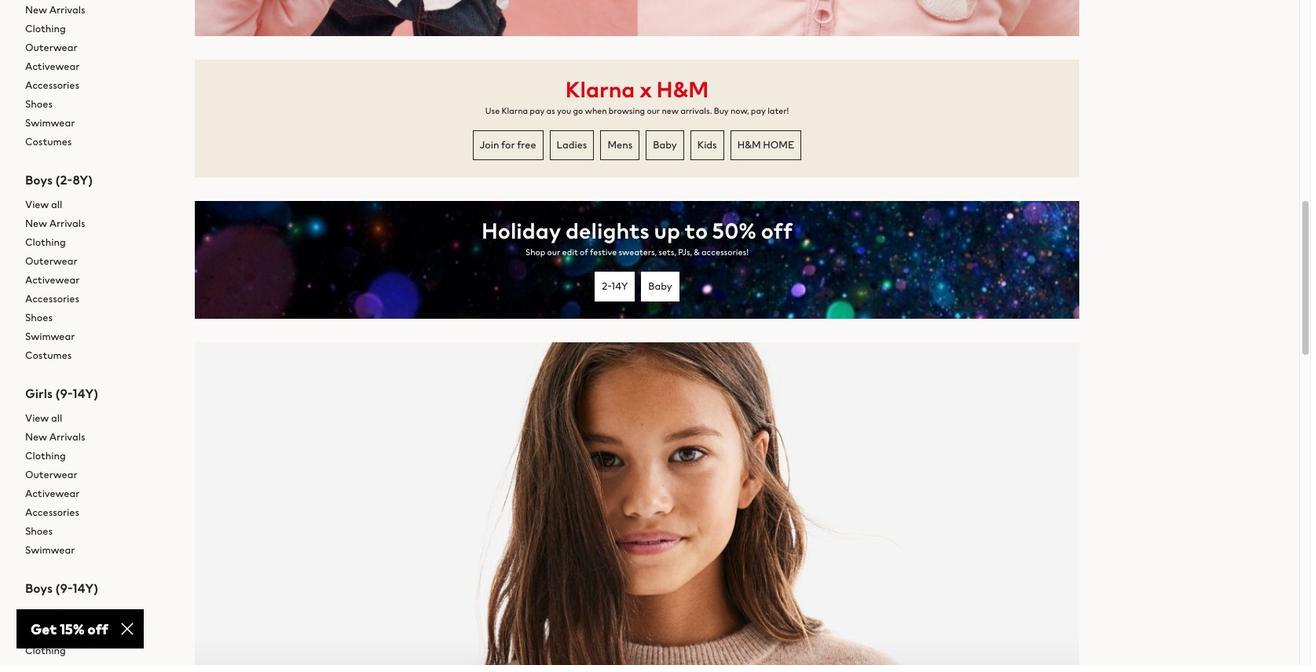 Task type: vqa. For each thing, say whether or not it's contained in the screenshot.
Holiday delights up to 50% off Shop our edit of festive sweaters, sets, PJs, & accessories!
yes



Task type: locate. For each thing, give the bounding box(es) containing it.
4 arrivals from the top
[[49, 625, 85, 639]]

1 horizontal spatial pay
[[751, 104, 766, 117]]

2 view from the top
[[25, 411, 49, 426]]

1 vertical spatial h&m
[[737, 137, 761, 152]]

0 vertical spatial (9-
[[55, 384, 72, 403]]

2 vertical spatial outerwear
[[25, 467, 77, 482]]

new inside 'new arrivals clothing outerwear activewear accessories shoes swimwear costumes'
[[25, 2, 47, 17]]

0 horizontal spatial h&m
[[657, 73, 709, 105]]

swimwear inside 'new arrivals clothing outerwear activewear accessories shoes swimwear costumes'
[[25, 115, 75, 130]]

3 outerwear link from the top
[[25, 466, 182, 485]]

outerwear inside girls (9-14y) view all new arrivals clothing outerwear activewear accessories shoes swimwear
[[25, 467, 77, 482]]

mens
[[608, 137, 633, 152]]

2 swimwear from the top
[[25, 329, 75, 344]]

1 all from the top
[[51, 197, 62, 212]]

boys for (9-
[[25, 579, 53, 598]]

accessories for boys
[[25, 291, 79, 306]]

arrivals inside girls (9-14y) view all new arrivals clothing outerwear activewear accessories shoes swimwear
[[49, 430, 85, 445]]

clothing for boys (9-14y) view all new arrivals clothing
[[25, 643, 66, 658]]

2 outerwear from the top
[[25, 254, 77, 269]]

50%
[[712, 214, 757, 246]]

1 vertical spatial activewear link
[[25, 271, 182, 290]]

1 activewear link from the top
[[25, 57, 182, 76]]

new arrivals link
[[25, 1, 182, 20], [25, 214, 182, 233], [25, 428, 182, 447], [25, 623, 182, 642]]

1 boys from the top
[[25, 170, 53, 189]]

costumes link up girls on the left bottom of page
[[25, 346, 182, 365]]

to
[[685, 214, 708, 246]]

all
[[51, 197, 62, 212], [51, 411, 62, 426], [51, 606, 62, 621]]

1 vertical spatial costumes
[[25, 348, 72, 363]]

0 vertical spatial boys
[[25, 170, 53, 189]]

shoes link
[[25, 95, 182, 114], [25, 309, 182, 328], [25, 522, 182, 541]]

3 new from the top
[[25, 430, 47, 445]]

clothing inside 'new arrivals clothing outerwear activewear accessories shoes swimwear costumes'
[[25, 21, 66, 36]]

2 vertical spatial swimwear link
[[25, 541, 182, 560]]

our left new
[[647, 104, 660, 117]]

all inside girls (9-14y) view all new arrivals clothing outerwear activewear accessories shoes swimwear
[[51, 411, 62, 426]]

shoes for girls
[[25, 524, 53, 539]]

3 accessories link from the top
[[25, 504, 182, 522]]

shoes
[[25, 97, 53, 112], [25, 310, 53, 325], [25, 524, 53, 539]]

2 vertical spatial shoes link
[[25, 522, 182, 541]]

1 vertical spatial shoes link
[[25, 309, 182, 328]]

4 new from the top
[[25, 625, 47, 639]]

join for free
[[480, 137, 536, 152]]

0 vertical spatial h&m
[[657, 73, 709, 105]]

all for boys (9-14y) view all new arrivals clothing
[[51, 606, 62, 621]]

outerwear inside 'new arrivals clothing outerwear activewear accessories shoes swimwear costumes'
[[25, 40, 77, 55]]

clothing
[[25, 21, 66, 36], [25, 235, 66, 250], [25, 449, 66, 463], [25, 643, 66, 658]]

shoes inside girls (9-14y) view all new arrivals clothing outerwear activewear accessories shoes swimwear
[[25, 524, 53, 539]]

you
[[557, 104, 571, 117]]

2 vertical spatial all
[[51, 606, 62, 621]]

2 accessories link from the top
[[25, 290, 182, 309]]

baby down sets,
[[648, 279, 672, 293]]

2 all from the top
[[51, 411, 62, 426]]

pay
[[530, 104, 545, 117], [751, 104, 766, 117]]

4 clothing link from the top
[[25, 642, 182, 661]]

0 vertical spatial accessories
[[25, 78, 79, 93]]

girls
[[25, 384, 53, 403]]

new
[[25, 2, 47, 17], [25, 216, 47, 231], [25, 430, 47, 445], [25, 625, 47, 639]]

baby link down new
[[646, 130, 684, 160]]

accessories inside boys (2-8y) view all new arrivals clothing outerwear activewear accessories shoes swimwear costumes
[[25, 291, 79, 306]]

activewear inside boys (2-8y) view all new arrivals clothing outerwear activewear accessories shoes swimwear costumes
[[25, 273, 80, 288]]

holiday
[[482, 214, 561, 246]]

all for girls (9-14y) view all new arrivals clothing outerwear activewear accessories shoes swimwear
[[51, 411, 62, 426]]

1 horizontal spatial h&m
[[737, 137, 761, 152]]

boys
[[25, 170, 53, 189], [25, 579, 53, 598]]

outerwear inside boys (2-8y) view all new arrivals clothing outerwear activewear accessories shoes swimwear costumes
[[25, 254, 77, 269]]

swimwear for boys
[[25, 329, 75, 344]]

costumes inside boys (2-8y) view all new arrivals clothing outerwear activewear accessories shoes swimwear costumes
[[25, 348, 72, 363]]

boys inside boys (9-14y) view all new arrivals clothing
[[25, 579, 53, 598]]

2 costumes from the top
[[25, 348, 72, 363]]

outerwear
[[25, 40, 77, 55], [25, 254, 77, 269], [25, 467, 77, 482]]

view
[[25, 197, 49, 212], [25, 411, 49, 426], [25, 606, 49, 621]]

costumes
[[25, 134, 72, 149], [25, 348, 72, 363]]

2 (9- from the top
[[55, 579, 72, 598]]

(9-
[[55, 384, 72, 403], [55, 579, 72, 598]]

0 vertical spatial swimwear
[[25, 115, 75, 130]]

0 vertical spatial shoes
[[25, 97, 53, 112]]

outerwear link
[[25, 38, 182, 57], [25, 252, 182, 271], [25, 466, 182, 485]]

0 vertical spatial outerwear link
[[25, 38, 182, 57]]

3 view from the top
[[25, 606, 49, 621]]

sweaters,
[[619, 246, 657, 258]]

clothing link
[[25, 20, 182, 38], [25, 233, 182, 252], [25, 447, 182, 466], [25, 642, 182, 661]]

clothing inside boys (2-8y) view all new arrivals clothing outerwear activewear accessories shoes swimwear costumes
[[25, 235, 66, 250]]

view all link
[[25, 196, 182, 214], [25, 409, 182, 428], [25, 604, 182, 623]]

clothing inside boys (9-14y) view all new arrivals clothing
[[25, 643, 66, 658]]

0 horizontal spatial pay
[[530, 104, 545, 117]]

arrivals for boys (9-14y) view all new arrivals clothing
[[49, 625, 85, 639]]

activewear for boys
[[25, 273, 80, 288]]

3 swimwear from the top
[[25, 543, 75, 558]]

kids
[[697, 137, 717, 152]]

h&m
[[657, 73, 709, 105], [737, 137, 761, 152]]

1 vertical spatial accessories link
[[25, 290, 182, 309]]

go
[[573, 104, 583, 117]]

3 all from the top
[[51, 606, 62, 621]]

view inside girls (9-14y) view all new arrivals clothing outerwear activewear accessories shoes swimwear
[[25, 411, 49, 426]]

0 vertical spatial baby
[[653, 137, 677, 152]]

1 horizontal spatial our
[[647, 104, 660, 117]]

14y)
[[72, 384, 98, 403], [72, 579, 98, 598]]

1 accessories from the top
[[25, 78, 79, 93]]

arrivals
[[49, 2, 85, 17], [49, 216, 85, 231], [49, 430, 85, 445], [49, 625, 85, 639]]

2 view all link from the top
[[25, 409, 182, 428]]

(9- inside boys (9-14y) view all new arrivals clothing
[[55, 579, 72, 598]]

1 activewear from the top
[[25, 59, 80, 74]]

view inside boys (9-14y) view all new arrivals clothing
[[25, 606, 49, 621]]

baby
[[653, 137, 677, 152], [648, 279, 672, 293]]

2 vertical spatial activewear
[[25, 486, 80, 501]]

mens link
[[601, 130, 640, 160]]

2 vertical spatial view
[[25, 606, 49, 621]]

klarna
[[565, 73, 635, 105], [502, 104, 528, 117]]

2-14y link
[[595, 271, 635, 301]]

accessories
[[25, 78, 79, 93], [25, 291, 79, 306], [25, 505, 79, 520]]

activewear for girls
[[25, 486, 80, 501]]

0 vertical spatial view all link
[[25, 196, 182, 214]]

3 shoes from the top
[[25, 524, 53, 539]]

activewear inside girls (9-14y) view all new arrivals clothing outerwear activewear accessories shoes swimwear
[[25, 486, 80, 501]]

0 vertical spatial swimwear link
[[25, 114, 182, 133]]

swimwear inside girls (9-14y) view all new arrivals clothing outerwear activewear accessories shoes swimwear
[[25, 543, 75, 558]]

1 vertical spatial costumes link
[[25, 346, 182, 365]]

arrivals inside boys (9-14y) view all new arrivals clothing
[[49, 625, 85, 639]]

clothing for girls (9-14y) view all new arrivals clothing outerwear activewear accessories shoes swimwear
[[25, 449, 66, 463]]

1 vertical spatial boys
[[25, 579, 53, 598]]

1 vertical spatial (9-
[[55, 579, 72, 598]]

3 new arrivals link from the top
[[25, 428, 182, 447]]

view inside boys (2-8y) view all new arrivals clothing outerwear activewear accessories shoes swimwear costumes
[[25, 197, 49, 212]]

our left edit
[[547, 246, 560, 258]]

holiday delights up to 50% off shop our edit of festive sweaters, sets, pjs, & accessories!
[[482, 214, 793, 258]]

clothing inside girls (9-14y) view all new arrivals clothing outerwear activewear accessories shoes swimwear
[[25, 449, 66, 463]]

0 vertical spatial outerwear
[[25, 40, 77, 55]]

(9- inside girls (9-14y) view all new arrivals clothing outerwear activewear accessories shoes swimwear
[[55, 384, 72, 403]]

costumes link up 8y)
[[25, 133, 182, 152]]

swimwear link
[[25, 114, 182, 133], [25, 328, 182, 346], [25, 541, 182, 560]]

2 activewear from the top
[[25, 273, 80, 288]]

swimwear
[[25, 115, 75, 130], [25, 329, 75, 344], [25, 543, 75, 558]]

boys inside boys (2-8y) view all new arrivals clothing outerwear activewear accessories shoes swimwear costumes
[[25, 170, 53, 189]]

0 vertical spatial shoes link
[[25, 95, 182, 114]]

2 new from the top
[[25, 216, 47, 231]]

1 costumes from the top
[[25, 134, 72, 149]]

swimwear inside boys (2-8y) view all new arrivals clothing outerwear activewear accessories shoes swimwear costumes
[[25, 329, 75, 344]]

2 arrivals from the top
[[49, 216, 85, 231]]

costumes link
[[25, 133, 182, 152], [25, 346, 182, 365]]

0 vertical spatial costumes link
[[25, 133, 182, 152]]

1 vertical spatial activewear
[[25, 273, 80, 288]]

2 boys from the top
[[25, 579, 53, 598]]

join
[[480, 137, 499, 152]]

1 vertical spatial accessories
[[25, 291, 79, 306]]

1 vertical spatial swimwear
[[25, 329, 75, 344]]

new inside boys (2-8y) view all new arrivals clothing outerwear activewear accessories shoes swimwear costumes
[[25, 216, 47, 231]]

0 horizontal spatial our
[[547, 246, 560, 258]]

costumes inside 'new arrivals clothing outerwear activewear accessories shoes swimwear costumes'
[[25, 134, 72, 149]]

1 new arrivals link from the top
[[25, 1, 182, 20]]

0 vertical spatial baby link
[[646, 130, 684, 160]]

free
[[517, 137, 536, 152]]

2 vertical spatial view all link
[[25, 604, 182, 623]]

14y) inside boys (9-14y) view all new arrivals clothing
[[72, 579, 98, 598]]

swimwear up boys (9-14y) view all new arrivals clothing
[[25, 543, 75, 558]]

3 arrivals from the top
[[49, 430, 85, 445]]

sets,
[[659, 246, 676, 258]]

shoes inside boys (2-8y) view all new arrivals clothing outerwear activewear accessories shoes swimwear costumes
[[25, 310, 53, 325]]

3 activewear from the top
[[25, 486, 80, 501]]

accessories for girls
[[25, 505, 79, 520]]

1 14y) from the top
[[72, 384, 98, 403]]

3 outerwear from the top
[[25, 467, 77, 482]]

1 new from the top
[[25, 2, 47, 17]]

1 vertical spatial all
[[51, 411, 62, 426]]

2 accessories from the top
[[25, 291, 79, 306]]

1 outerwear link from the top
[[25, 38, 182, 57]]

1 vertical spatial our
[[547, 246, 560, 258]]

2 clothing from the top
[[25, 235, 66, 250]]

1 clothing from the top
[[25, 21, 66, 36]]

pay right now,
[[751, 104, 766, 117]]

h&m left 'home'
[[737, 137, 761, 152]]

0 vertical spatial our
[[647, 104, 660, 117]]

baby link down sets,
[[641, 271, 679, 301]]

2 vertical spatial outerwear link
[[25, 466, 182, 485]]

4 clothing from the top
[[25, 643, 66, 658]]

(9- for girls
[[55, 384, 72, 403]]

swimwear up the '(2-' on the left
[[25, 115, 75, 130]]

2 vertical spatial swimwear
[[25, 543, 75, 558]]

1 (9- from the top
[[55, 384, 72, 403]]

2 vertical spatial activewear link
[[25, 485, 182, 504]]

new inside boys (9-14y) view all new arrivals clothing
[[25, 625, 47, 639]]

1 arrivals from the top
[[49, 2, 85, 17]]

1 vertical spatial swimwear link
[[25, 328, 182, 346]]

3 accessories from the top
[[25, 505, 79, 520]]

2 14y) from the top
[[72, 579, 98, 598]]

3 clothing from the top
[[25, 449, 66, 463]]

1 vertical spatial baby link
[[641, 271, 679, 301]]

0 vertical spatial accessories link
[[25, 76, 182, 95]]

0 vertical spatial view
[[25, 197, 49, 212]]

all inside boys (9-14y) view all new arrivals clothing
[[51, 606, 62, 621]]

0 vertical spatial 14y)
[[72, 384, 98, 403]]

(2-
[[55, 170, 72, 189]]

1 clothing link from the top
[[25, 20, 182, 38]]

baby down new
[[653, 137, 677, 152]]

1 vertical spatial view all link
[[25, 409, 182, 428]]

0 vertical spatial costumes
[[25, 134, 72, 149]]

14y) inside girls (9-14y) view all new arrivals clothing outerwear activewear accessories shoes swimwear
[[72, 384, 98, 403]]

edit
[[562, 246, 578, 258]]

2 new arrivals link from the top
[[25, 214, 182, 233]]

costumes up girls on the left bottom of page
[[25, 348, 72, 363]]

0 vertical spatial activewear link
[[25, 57, 182, 76]]

0 vertical spatial all
[[51, 197, 62, 212]]

14y) for girls
[[72, 384, 98, 403]]

festive
[[590, 246, 617, 258]]

kids link
[[690, 130, 724, 160]]

2 pay from the left
[[751, 104, 766, 117]]

new for girls (9-14y) view all new arrivals clothing outerwear activewear accessories shoes swimwear
[[25, 430, 47, 445]]

1 swimwear link from the top
[[25, 114, 182, 133]]

accessories link
[[25, 76, 182, 95], [25, 290, 182, 309], [25, 504, 182, 522]]

2 vertical spatial accessories
[[25, 505, 79, 520]]

baby link
[[646, 130, 684, 160], [641, 271, 679, 301]]

swimwear up girls on the left bottom of page
[[25, 329, 75, 344]]

costumes up the '(2-' on the left
[[25, 134, 72, 149]]

activewear link
[[25, 57, 182, 76], [25, 271, 182, 290], [25, 485, 182, 504]]

shop
[[526, 246, 545, 258]]

our
[[647, 104, 660, 117], [547, 246, 560, 258]]

accessories inside girls (9-14y) view all new arrivals clothing outerwear activewear accessories shoes swimwear
[[25, 505, 79, 520]]

1 vertical spatial 14y)
[[72, 579, 98, 598]]

view for boys (2-8y) view all new arrivals clothing outerwear activewear accessories shoes swimwear costumes
[[25, 197, 49, 212]]

0 vertical spatial activewear
[[25, 59, 80, 74]]

1 outerwear from the top
[[25, 40, 77, 55]]

1 pay from the left
[[530, 104, 545, 117]]

1 vertical spatial outerwear link
[[25, 252, 182, 271]]

activewear
[[25, 59, 80, 74], [25, 273, 80, 288], [25, 486, 80, 501]]

our inside klarna x h&m use klarna pay as you go when browsing our new arrivals. buy now, pay later!
[[647, 104, 660, 117]]

arrivals inside 'new arrivals clothing outerwear activewear accessories shoes swimwear costumes'
[[49, 2, 85, 17]]

h&m right x at left top
[[657, 73, 709, 105]]

1 vertical spatial view
[[25, 411, 49, 426]]

1 horizontal spatial klarna
[[565, 73, 635, 105]]

all inside boys (2-8y) view all new arrivals clothing outerwear activewear accessories shoes swimwear costumes
[[51, 197, 62, 212]]

use
[[485, 104, 500, 117]]

1 vertical spatial outerwear
[[25, 254, 77, 269]]

shoes inside 'new arrivals clothing outerwear activewear accessories shoes swimwear costumes'
[[25, 97, 53, 112]]

ladies link
[[550, 130, 594, 160]]

pay left as
[[530, 104, 545, 117]]

2 vertical spatial accessories link
[[25, 504, 182, 522]]

1 swimwear from the top
[[25, 115, 75, 130]]

1 view from the top
[[25, 197, 49, 212]]

arrivals inside boys (2-8y) view all new arrivals clothing outerwear activewear accessories shoes swimwear costumes
[[49, 216, 85, 231]]

2 vertical spatial shoes
[[25, 524, 53, 539]]

arrivals for boys (2-8y) view all new arrivals clothing outerwear activewear accessories shoes swimwear costumes
[[49, 216, 85, 231]]

1 vertical spatial shoes
[[25, 310, 53, 325]]

new inside girls (9-14y) view all new arrivals clothing outerwear activewear accessories shoes swimwear
[[25, 430, 47, 445]]

girls (9-14y) view all new arrivals clothing outerwear activewear accessories shoes swimwear
[[25, 384, 98, 558]]

2 shoes from the top
[[25, 310, 53, 325]]

delights
[[566, 214, 650, 246]]

buy
[[714, 104, 729, 117]]

0 horizontal spatial klarna
[[502, 104, 528, 117]]

1 shoes from the top
[[25, 97, 53, 112]]

1 vertical spatial baby
[[648, 279, 672, 293]]

clothing for boys (2-8y) view all new arrivals clothing outerwear activewear accessories shoes swimwear costumes
[[25, 235, 66, 250]]

3 view all link from the top
[[25, 604, 182, 623]]



Task type: describe. For each thing, give the bounding box(es) containing it.
3 shoes link from the top
[[25, 522, 182, 541]]

view for girls (9-14y) view all new arrivals clothing outerwear activewear accessories shoes swimwear
[[25, 411, 49, 426]]

1 accessories link from the top
[[25, 76, 182, 95]]

accessories inside 'new arrivals clothing outerwear activewear accessories shoes swimwear costumes'
[[25, 78, 79, 93]]

14y) for boys
[[72, 579, 98, 598]]

2 shoes link from the top
[[25, 309, 182, 328]]

our inside the holiday delights up to 50% off shop our edit of festive sweaters, sets, pjs, & accessories!
[[547, 246, 560, 258]]

h&m home
[[737, 137, 795, 152]]

swimwear for girls
[[25, 543, 75, 558]]

(9- for boys
[[55, 579, 72, 598]]

2 costumes link from the top
[[25, 346, 182, 365]]

view for boys (9-14y) view all new arrivals clothing
[[25, 606, 49, 621]]

new for boys (9-14y) view all new arrivals clothing
[[25, 625, 47, 639]]

x
[[640, 73, 652, 105]]

1 costumes link from the top
[[25, 133, 182, 152]]

h&m home link
[[730, 130, 802, 160]]

later!
[[768, 104, 789, 117]]

new for boys (2-8y) view all new arrivals clothing outerwear activewear accessories shoes swimwear costumes
[[25, 216, 47, 231]]

new arrivals clothing outerwear activewear accessories shoes swimwear costumes
[[25, 2, 85, 149]]

outerwear for girls
[[25, 467, 77, 482]]

outerwear for boys
[[25, 254, 77, 269]]

2 swimwear link from the top
[[25, 328, 182, 346]]

2-
[[602, 279, 611, 293]]

boys (9-14y) view all new arrivals clothing
[[25, 579, 98, 658]]

2 outerwear link from the top
[[25, 252, 182, 271]]

4 new arrivals link from the top
[[25, 623, 182, 642]]

as
[[546, 104, 555, 117]]

all for boys (2-8y) view all new arrivals clothing outerwear activewear accessories shoes swimwear costumes
[[51, 197, 62, 212]]

arrivals for girls (9-14y) view all new arrivals clothing outerwear activewear accessories shoes swimwear
[[49, 430, 85, 445]]

3 swimwear link from the top
[[25, 541, 182, 560]]

1 view all link from the top
[[25, 196, 182, 214]]

arrivals.
[[681, 104, 712, 117]]

off
[[761, 214, 793, 246]]

baby for the bottommost baby link
[[648, 279, 672, 293]]

3 clothing link from the top
[[25, 447, 182, 466]]

when
[[585, 104, 607, 117]]

of
[[580, 246, 588, 258]]

ladies
[[557, 137, 587, 152]]

new
[[662, 104, 679, 117]]

boys (2-8y) view all new arrivals clothing outerwear activewear accessories shoes swimwear costumes
[[25, 170, 93, 363]]

h&m inside klarna x h&m use klarna pay as you go when browsing our new arrivals. buy now, pay later!
[[657, 73, 709, 105]]

14y
[[611, 279, 628, 293]]

baby for the topmost baby link
[[653, 137, 677, 152]]

for
[[501, 137, 515, 152]]

home
[[763, 137, 795, 152]]

&
[[694, 246, 700, 258]]

2 activewear link from the top
[[25, 271, 182, 290]]

2-14y
[[602, 279, 628, 293]]

h&m inside 'link'
[[737, 137, 761, 152]]

pjs,
[[678, 246, 692, 258]]

1 shoes link from the top
[[25, 95, 182, 114]]

2 clothing link from the top
[[25, 233, 182, 252]]

shoes for boys
[[25, 310, 53, 325]]

boys for (2-
[[25, 170, 53, 189]]

join for free link
[[473, 130, 543, 160]]

accessories!
[[702, 246, 749, 258]]

up
[[654, 214, 680, 246]]

now,
[[731, 104, 749, 117]]

8y)
[[72, 170, 93, 189]]

klarna x h&m use klarna pay as you go when browsing our new arrivals. buy now, pay later!
[[485, 73, 789, 117]]

3 activewear link from the top
[[25, 485, 182, 504]]

activewear inside 'new arrivals clothing outerwear activewear accessories shoes swimwear costumes'
[[25, 59, 80, 74]]

browsing
[[609, 104, 645, 117]]



